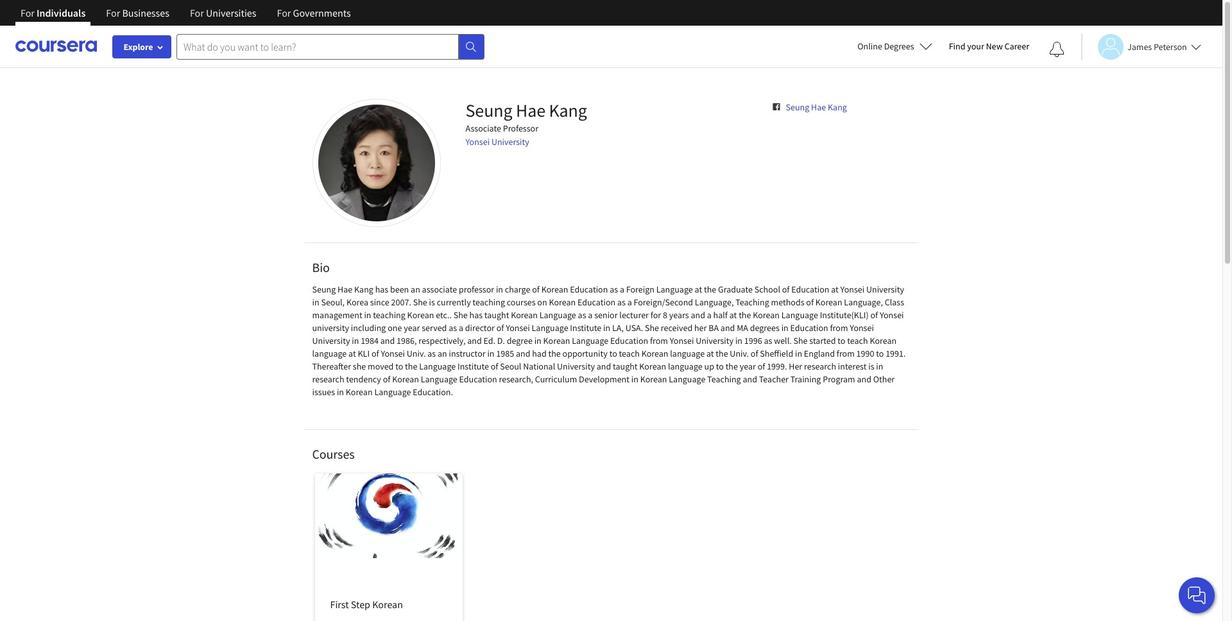 Task type: locate. For each thing, give the bounding box(es) containing it.
1 vertical spatial from
[[650, 335, 668, 347]]

hae inside seung hae kang has been an associate professor in charge of korean education as a foreign language at the graduate school of education at yonsei university in seoul, korea since 2007. she is currently teaching courses on korean education as a foreign/second language, teaching methods of korean language, class management in teaching korean etc.. she has taught korean language as a senior lecturer for 8 years and a half at the korean language institute(kli) of yonsei university including one year served as a director of yonsei language institute in la, usa. she received her ba and ma degrees in education from yonsei university in 1984 and 1986, respectively, and ed. d. degree in korean language education from yonsei university in 1996 as well. she started to teach korean language at kli of yonsei univ. as an instructor in 1985 and had the opportunity to teach korean language at the univ. of sheffield in england from 1990 to 1991. thereafter she moved to the language institute of seoul national university and taught korean language up to the year of 1999. her research interest is in research tendency of korean language education research, curriculum development in korean language teaching and teacher training program and other issues in korean language education.
[[338, 284, 352, 295]]

governments
[[293, 6, 351, 19]]

has
[[375, 284, 388, 295], [470, 309, 483, 321]]

korean inside first step korean link
[[372, 598, 403, 611]]

charge
[[505, 284, 530, 295]]

in up had
[[534, 335, 542, 347]]

2 horizontal spatial hae
[[811, 101, 826, 113]]

of down moved
[[383, 374, 390, 385]]

to right up
[[716, 361, 724, 372]]

explore button
[[112, 35, 171, 58]]

1 horizontal spatial taught
[[613, 361, 638, 372]]

taught up the development at the bottom
[[613, 361, 638, 372]]

her
[[694, 322, 707, 334]]

yonsei down class
[[880, 309, 904, 321]]

new
[[986, 40, 1003, 52]]

1 horizontal spatial hae
[[516, 99, 546, 122]]

0 horizontal spatial seung
[[312, 284, 336, 295]]

korean
[[541, 284, 568, 295], [549, 297, 576, 308], [816, 297, 842, 308], [407, 309, 434, 321], [511, 309, 538, 321], [753, 309, 780, 321], [543, 335, 570, 347], [870, 335, 897, 347], [642, 348, 668, 359], [639, 361, 666, 372], [392, 374, 419, 385], [640, 374, 667, 385], [346, 386, 373, 398], [372, 598, 403, 611]]

kang inside seung hae kang associate professor yonsei university
[[549, 99, 587, 122]]

1 vertical spatial year
[[740, 361, 756, 372]]

1996
[[744, 335, 762, 347]]

she
[[413, 297, 427, 308], [454, 309, 468, 321], [645, 322, 659, 334], [794, 335, 808, 347]]

yonsei
[[466, 136, 490, 148], [841, 284, 865, 295], [880, 309, 904, 321], [506, 322, 530, 334], [850, 322, 874, 334], [670, 335, 694, 347], [381, 348, 405, 359]]

0 horizontal spatial hae
[[338, 284, 352, 295]]

class
[[885, 297, 904, 308]]

in up other
[[876, 361, 883, 372]]

1 for from the left
[[21, 6, 35, 19]]

find
[[949, 40, 966, 52]]

0 vertical spatial taught
[[484, 309, 509, 321]]

1 horizontal spatial year
[[740, 361, 756, 372]]

issues
[[312, 386, 335, 398]]

years
[[669, 309, 689, 321]]

language up thereafter
[[312, 348, 347, 359]]

la,
[[612, 322, 624, 334]]

ba
[[709, 322, 719, 334]]

started
[[810, 335, 836, 347]]

language up up
[[670, 348, 705, 359]]

kang for seung hae kang
[[828, 101, 847, 113]]

0 horizontal spatial is
[[429, 297, 435, 308]]

university
[[492, 136, 529, 148], [866, 284, 904, 295], [312, 335, 350, 347], [696, 335, 734, 347], [557, 361, 595, 372]]

at left graduate
[[695, 284, 702, 295]]

language
[[312, 348, 347, 359], [670, 348, 705, 359], [668, 361, 703, 372]]

language
[[656, 284, 693, 295], [540, 309, 576, 321], [782, 309, 818, 321], [532, 322, 568, 334], [572, 335, 609, 347], [419, 361, 456, 372], [421, 374, 457, 385], [669, 374, 706, 385], [374, 386, 411, 398]]

an down respectively,
[[438, 348, 447, 359]]

foreign
[[626, 284, 655, 295]]

for left universities
[[190, 6, 204, 19]]

kang inside seung hae kang has been an associate professor in charge of korean education as a foreign language at the graduate school of education at yonsei university in seoul, korea since 2007. she is currently teaching courses on korean education as a foreign/second language, teaching methods of korean language, class management in teaching korean etc.. she has taught korean language as a senior lecturer for 8 years and a half at the korean language institute(kli) of yonsei university including one year served as a director of yonsei language institute in la, usa. she received her ba and ma degrees in education from yonsei university in 1984 and 1986, respectively, and ed. d. degree in korean language education from yonsei university in 1996 as well. she started to teach korean language at kli of yonsei univ. as an instructor in 1985 and had the opportunity to teach korean language at the univ. of sheffield in england from 1990 to 1991. thereafter she moved to the language institute of seoul national university and taught korean language up to the year of 1999. her research interest is in research tendency of korean language education research, curriculum development in korean language teaching and teacher training program and other issues in korean language education.
[[354, 284, 373, 295]]

univ. down 1986,
[[407, 348, 426, 359]]

1 horizontal spatial univ.
[[730, 348, 749, 359]]

teaching
[[473, 297, 505, 308], [373, 309, 406, 321]]

language left up
[[668, 361, 703, 372]]

teaching down professor
[[473, 297, 505, 308]]

1 vertical spatial teaching
[[373, 309, 406, 321]]

is down the associate at the left of the page
[[429, 297, 435, 308]]

find your new career link
[[943, 39, 1036, 55]]

2 horizontal spatial kang
[[828, 101, 847, 113]]

foreign/second
[[634, 297, 693, 308]]

and up her
[[691, 309, 705, 321]]

2 horizontal spatial seung
[[786, 101, 810, 113]]

0 horizontal spatial teach
[[619, 348, 640, 359]]

language, up institute(kli)
[[844, 297, 883, 308]]

for
[[21, 6, 35, 19], [106, 6, 120, 19], [190, 6, 204, 19], [277, 6, 291, 19]]

she down currently
[[454, 309, 468, 321]]

year down 1996
[[740, 361, 756, 372]]

0 vertical spatial teach
[[847, 335, 868, 347]]

1 vertical spatial research
[[312, 374, 344, 385]]

3 for from the left
[[190, 6, 204, 19]]

seung for seung hae kang has been an associate professor in charge of korean education as a foreign language at the graduate school of education at yonsei university in seoul, korea since 2007. she is currently teaching courses on korean education as a foreign/second language, teaching methods of korean language, class management in teaching korean etc.. she has taught korean language as a senior lecturer for 8 years and a half at the korean language institute(kli) of yonsei university including one year served as a director of yonsei language institute in la, usa. she received her ba and ma degrees in education from yonsei university in 1984 and 1986, respectively, and ed. d. degree in korean language education from yonsei university in 1996 as well. she started to teach korean language at kli of yonsei univ. as an instructor in 1985 and had the opportunity to teach korean language at the univ. of sheffield in england from 1990 to 1991. thereafter she moved to the language institute of seoul national university and taught korean language up to the year of 1999. her research interest is in research tendency of korean language education research, curriculum development in korean language teaching and teacher training program and other issues in korean language education.
[[312, 284, 336, 295]]

0 horizontal spatial institute
[[458, 361, 489, 372]]

teach
[[847, 335, 868, 347], [619, 348, 640, 359]]

1 horizontal spatial research
[[804, 361, 836, 372]]

seung hae kang has been an associate professor in charge of korean education as a foreign language at the graduate school of education at yonsei university in seoul, korea since 2007. she is currently teaching courses on korean education as a foreign/second language, teaching methods of korean language, class management in teaching korean etc.. she has taught korean language as a senior lecturer for 8 years and a half at the korean language institute(kli) of yonsei university including one year served as a director of yonsei language institute in la, usa. she received her ba and ma degrees in education from yonsei university in 1984 and 1986, respectively, and ed. d. degree in korean language education from yonsei university in 1996 as well. she started to teach korean language at kli of yonsei univ. as an instructor in 1985 and had the opportunity to teach korean language at the univ. of sheffield in england from 1990 to 1991. thereafter she moved to the language institute of seoul national university and taught korean language up to the year of 1999. her research interest is in research tendency of korean language education research, curriculum development in korean language teaching and teacher training program and other issues in korean language education.
[[312, 284, 906, 398]]

the left graduate
[[704, 284, 716, 295]]

a
[[620, 284, 624, 295], [627, 297, 632, 308], [588, 309, 593, 321], [707, 309, 712, 321], [459, 322, 463, 334]]

instructor
[[449, 348, 486, 359]]

has up since
[[375, 284, 388, 295]]

education
[[570, 284, 608, 295], [792, 284, 830, 295], [578, 297, 616, 308], [790, 322, 828, 334], [610, 335, 648, 347], [459, 374, 497, 385]]

from down institute(kli)
[[830, 322, 848, 334]]

courses
[[312, 446, 355, 462]]

1999.
[[767, 361, 787, 372]]

she down for
[[645, 322, 659, 334]]

1 horizontal spatial an
[[438, 348, 447, 359]]

up
[[704, 361, 714, 372]]

james peterson button
[[1081, 34, 1201, 59]]

as up lecturer
[[617, 297, 626, 308]]

taught
[[484, 309, 509, 321], [613, 361, 638, 372]]

program
[[823, 374, 855, 385]]

4 for from the left
[[277, 6, 291, 19]]

kang for seung hae kang associate professor yonsei university
[[549, 99, 587, 122]]

1 vertical spatial has
[[470, 309, 483, 321]]

explore
[[124, 41, 153, 53]]

moved
[[368, 361, 394, 372]]

2 vertical spatial from
[[837, 348, 855, 359]]

interest
[[838, 361, 867, 372]]

first step korean link
[[315, 474, 462, 621]]

university down professor
[[492, 136, 529, 148]]

teach down usa.
[[619, 348, 640, 359]]

0 horizontal spatial kang
[[354, 284, 373, 295]]

1 horizontal spatial kang
[[549, 99, 587, 122]]

yonsei inside seung hae kang associate professor yonsei university
[[466, 136, 490, 148]]

for for universities
[[190, 6, 204, 19]]

as down etc..
[[449, 322, 457, 334]]

seoul
[[500, 361, 521, 372]]

1 vertical spatial institute
[[458, 361, 489, 372]]

a up lecturer
[[627, 297, 632, 308]]

univ. down 1996
[[730, 348, 749, 359]]

year up 1986,
[[404, 322, 420, 334]]

teaching down up
[[707, 374, 741, 385]]

0 vertical spatial an
[[411, 284, 420, 295]]

1 horizontal spatial teaching
[[473, 297, 505, 308]]

2 univ. from the left
[[730, 348, 749, 359]]

0 horizontal spatial language,
[[695, 297, 734, 308]]

0 vertical spatial institute
[[570, 322, 602, 334]]

thereafter
[[312, 361, 351, 372]]

national
[[523, 361, 555, 372]]

seung for seung hae kang
[[786, 101, 810, 113]]

1 vertical spatial is
[[869, 361, 875, 372]]

hae for seung hae kang
[[811, 101, 826, 113]]

None search field
[[177, 34, 485, 59]]

degrees
[[750, 322, 780, 334]]

in down ma
[[735, 335, 743, 347]]

for left individuals
[[21, 6, 35, 19]]

university down ba in the bottom of the page
[[696, 335, 734, 347]]

the down 1986,
[[405, 361, 417, 372]]

sheffield
[[760, 348, 793, 359]]

from up interest
[[837, 348, 855, 359]]

the
[[704, 284, 716, 295], [739, 309, 751, 321], [548, 348, 561, 359], [716, 348, 728, 359], [405, 361, 417, 372], [726, 361, 738, 372]]

at up up
[[707, 348, 714, 359]]

for individuals
[[21, 6, 86, 19]]

teaching up one
[[373, 309, 406, 321]]

0 vertical spatial has
[[375, 284, 388, 295]]

1 horizontal spatial language,
[[844, 297, 883, 308]]

teaching
[[736, 297, 769, 308], [707, 374, 741, 385]]

she right 2007.
[[413, 297, 427, 308]]

institute down instructor
[[458, 361, 489, 372]]

teaching down 'school'
[[736, 297, 769, 308]]

as
[[610, 284, 618, 295], [617, 297, 626, 308], [578, 309, 586, 321], [449, 322, 457, 334], [764, 335, 772, 347], [428, 348, 436, 359]]

1 vertical spatial an
[[438, 348, 447, 359]]

since
[[370, 297, 389, 308]]

from down received
[[650, 335, 668, 347]]

0 vertical spatial year
[[404, 322, 420, 334]]

0 horizontal spatial taught
[[484, 309, 509, 321]]

universities
[[206, 6, 256, 19]]

1 univ. from the left
[[407, 348, 426, 359]]

language, up half
[[695, 297, 734, 308]]

1 language, from the left
[[695, 297, 734, 308]]

0 vertical spatial is
[[429, 297, 435, 308]]

as down degrees
[[764, 335, 772, 347]]

university down the opportunity
[[557, 361, 595, 372]]

school
[[755, 284, 780, 295]]

in up her
[[795, 348, 802, 359]]

seoul,
[[321, 297, 345, 308]]

taught up director
[[484, 309, 509, 321]]

she right well.
[[794, 335, 808, 347]]

research down thereafter
[[312, 374, 344, 385]]

0 vertical spatial research
[[804, 361, 836, 372]]

of left seoul
[[491, 361, 498, 372]]

to
[[838, 335, 846, 347], [610, 348, 617, 359], [876, 348, 884, 359], [395, 361, 403, 372], [716, 361, 724, 372]]

for governments
[[277, 6, 351, 19]]

seung inside seung hae kang associate professor yonsei university
[[466, 99, 513, 122]]

hae
[[516, 99, 546, 122], [811, 101, 826, 113], [338, 284, 352, 295]]

been
[[390, 284, 409, 295]]

1 vertical spatial teach
[[619, 348, 640, 359]]

hae for seung hae kang associate professor yonsei university
[[516, 99, 546, 122]]

1 horizontal spatial has
[[470, 309, 483, 321]]

currently
[[437, 297, 471, 308]]

2 for from the left
[[106, 6, 120, 19]]

hae inside seung hae kang associate professor yonsei university
[[516, 99, 546, 122]]

0 horizontal spatial research
[[312, 374, 344, 385]]

research down england
[[804, 361, 836, 372]]

research
[[804, 361, 836, 372], [312, 374, 344, 385]]

yonsei down associate
[[466, 136, 490, 148]]

director
[[465, 322, 495, 334]]

1 vertical spatial taught
[[613, 361, 638, 372]]

university up class
[[866, 284, 904, 295]]

of
[[532, 284, 540, 295], [782, 284, 790, 295], [806, 297, 814, 308], [871, 309, 878, 321], [497, 322, 504, 334], [372, 348, 379, 359], [751, 348, 758, 359], [491, 361, 498, 372], [758, 361, 765, 372], [383, 374, 390, 385]]

james
[[1128, 41, 1152, 52]]

0 horizontal spatial has
[[375, 284, 388, 295]]

at
[[695, 284, 702, 295], [831, 284, 839, 295], [730, 309, 737, 321], [349, 348, 356, 359], [707, 348, 714, 359]]

online degrees
[[858, 40, 914, 52]]

institute(kli)
[[820, 309, 869, 321]]

seung inside seung hae kang has been an associate professor in charge of korean education as a foreign language at the graduate school of education at yonsei university in seoul, korea since 2007. she is currently teaching courses on korean education as a foreign/second language, teaching methods of korean language, class management in teaching korean etc.. she has taught korean language as a senior lecturer for 8 years and a half at the korean language institute(kli) of yonsei university including one year served as a director of yonsei language institute in la, usa. she received her ba and ma degrees in education from yonsei university in 1984 and 1986, respectively, and ed. d. degree in korean language education from yonsei university in 1996 as well. she started to teach korean language at kli of yonsei univ. as an instructor in 1985 and had the opportunity to teach korean language at the univ. of sheffield in england from 1990 to 1991. thereafter she moved to the language institute of seoul national university and taught korean language up to the year of 1999. her research interest is in research tendency of korean language education research, curriculum development in korean language teaching and teacher training program and other issues in korean language education.
[[312, 284, 336, 295]]

is
[[429, 297, 435, 308], [869, 361, 875, 372]]

yonsei university link
[[466, 136, 529, 148]]

institute down senior
[[570, 322, 602, 334]]

her
[[789, 361, 802, 372]]

0 horizontal spatial teaching
[[373, 309, 406, 321]]

for left governments
[[277, 6, 291, 19]]

from
[[830, 322, 848, 334], [650, 335, 668, 347], [837, 348, 855, 359]]

year
[[404, 322, 420, 334], [740, 361, 756, 372]]

has up director
[[470, 309, 483, 321]]

for for individuals
[[21, 6, 35, 19]]

0 horizontal spatial univ.
[[407, 348, 426, 359]]

1 horizontal spatial seung
[[466, 99, 513, 122]]

for left businesses
[[106, 6, 120, 19]]

chat with us image
[[1187, 585, 1207, 606]]

of right kli
[[372, 348, 379, 359]]

1984
[[361, 335, 379, 347]]

and left the "teacher"
[[743, 374, 757, 385]]



Task type: describe. For each thing, give the bounding box(es) containing it.
ed.
[[484, 335, 495, 347]]

university
[[312, 322, 349, 334]]

research,
[[499, 374, 533, 385]]

the up ma
[[739, 309, 751, 321]]

and up the development at the bottom
[[597, 361, 611, 372]]

management
[[312, 309, 362, 321]]

0 vertical spatial teaching
[[473, 297, 505, 308]]

at right half
[[730, 309, 737, 321]]

of down 1996
[[751, 348, 758, 359]]

in left 1984
[[352, 335, 359, 347]]

degrees
[[884, 40, 914, 52]]

0 vertical spatial from
[[830, 322, 848, 334]]

0 vertical spatial teaching
[[736, 297, 769, 308]]

half
[[713, 309, 728, 321]]

education.
[[413, 386, 453, 398]]

lecturer
[[620, 309, 649, 321]]

1990
[[857, 348, 874, 359]]

of up on
[[532, 284, 540, 295]]

to right "started"
[[838, 335, 846, 347]]

university down university
[[312, 335, 350, 347]]

2 language, from the left
[[844, 297, 883, 308]]

on
[[537, 297, 547, 308]]

of right methods
[[806, 297, 814, 308]]

a left half
[[707, 309, 712, 321]]

in up well.
[[782, 322, 789, 334]]

as down respectively,
[[428, 348, 436, 359]]

of right institute(kli)
[[871, 309, 878, 321]]

usa.
[[626, 322, 643, 334]]

the right had
[[548, 348, 561, 359]]

seung for seung hae kang associate professor yonsei university
[[466, 99, 513, 122]]

coursera image
[[15, 36, 97, 57]]

other
[[873, 374, 895, 385]]

and right ba in the bottom of the page
[[721, 322, 735, 334]]

yonsei down institute(kli)
[[850, 322, 874, 334]]

online degrees button
[[847, 32, 943, 60]]

profile image
[[312, 99, 441, 227]]

opportunity
[[563, 348, 608, 359]]

career
[[1005, 40, 1030, 52]]

a left director
[[459, 322, 463, 334]]

of left 1999.
[[758, 361, 765, 372]]

korea
[[347, 297, 368, 308]]

and down interest
[[857, 374, 872, 385]]

hae for seung hae kang has been an associate professor in charge of korean education as a foreign language at the graduate school of education at yonsei university in seoul, korea since 2007. she is currently teaching courses on korean education as a foreign/second language, teaching methods of korean language, class management in teaching korean etc.. she has taught korean language as a senior lecturer for 8 years and a half at the korean language institute(kli) of yonsei university including one year served as a director of yonsei language institute in la, usa. she received her ba and ma degrees in education from yonsei university in 1984 and 1986, respectively, and ed. d. degree in korean language education from yonsei university in 1996 as well. she started to teach korean language at kli of yonsei univ. as an instructor in 1985 and had the opportunity to teach korean language at the univ. of sheffield in england from 1990 to 1991. thereafter she moved to the language institute of seoul national university and taught korean language up to the year of 1999. her research interest is in research tendency of korean language education research, curriculum development in korean language teaching and teacher training program and other issues in korean language education.
[[338, 284, 352, 295]]

including
[[351, 322, 386, 334]]

and down degree on the bottom
[[516, 348, 530, 359]]

for universities
[[190, 6, 256, 19]]

banner navigation
[[10, 0, 361, 35]]

1985
[[496, 348, 514, 359]]

in left charge on the left top
[[496, 284, 503, 295]]

of up d.
[[497, 322, 504, 334]]

0 horizontal spatial an
[[411, 284, 420, 295]]

the down ba in the bottom of the page
[[716, 348, 728, 359]]

find your new career
[[949, 40, 1030, 52]]

businesses
[[122, 6, 169, 19]]

1 vertical spatial teaching
[[707, 374, 741, 385]]

kang for seung hae kang has been an associate professor in charge of korean education as a foreign language at the graduate school of education at yonsei university in seoul, korea since 2007. she is currently teaching courses on korean education as a foreign/second language, teaching methods of korean language, class management in teaching korean etc.. she has taught korean language as a senior lecturer for 8 years and a half at the korean language institute(kli) of yonsei university including one year served as a director of yonsei language institute in la, usa. she received her ba and ma degrees in education from yonsei university in 1984 and 1986, respectively, and ed. d. degree in korean language education from yonsei university in 1996 as well. she started to teach korean language at kli of yonsei univ. as an instructor in 1985 and had the opportunity to teach korean language at the univ. of sheffield in england from 1990 to 1991. thereafter she moved to the language institute of seoul national university and taught korean language up to the year of 1999. her research interest is in research tendency of korean language education research, curriculum development in korean language teaching and teacher training program and other issues in korean language education.
[[354, 284, 373, 295]]

peterson
[[1154, 41, 1187, 52]]

online
[[858, 40, 882, 52]]

to right moved
[[395, 361, 403, 372]]

at left kli
[[349, 348, 356, 359]]

at up institute(kli)
[[831, 284, 839, 295]]

professor
[[459, 284, 494, 295]]

one
[[388, 322, 402, 334]]

in down ed.
[[487, 348, 495, 359]]

in left "la,"
[[603, 322, 611, 334]]

to down "la,"
[[610, 348, 617, 359]]

graduate
[[718, 284, 753, 295]]

1986,
[[397, 335, 417, 347]]

2007.
[[391, 297, 411, 308]]

1 horizontal spatial teach
[[847, 335, 868, 347]]

as left foreign at right top
[[610, 284, 618, 295]]

for for governments
[[277, 6, 291, 19]]

seung hae kang link
[[786, 101, 847, 113]]

for
[[651, 309, 661, 321]]

a left senior
[[588, 309, 593, 321]]

yonsei down received
[[670, 335, 694, 347]]

and down one
[[380, 335, 395, 347]]

associate
[[466, 123, 501, 134]]

yonsei up degree on the bottom
[[506, 322, 530, 334]]

associate
[[422, 284, 457, 295]]

senior
[[594, 309, 618, 321]]

and down director
[[467, 335, 482, 347]]

to right 1990
[[876, 348, 884, 359]]

yonsei up moved
[[381, 348, 405, 359]]

for for businesses
[[106, 6, 120, 19]]

in up including
[[364, 309, 371, 321]]

university inside seung hae kang associate professor yonsei university
[[492, 136, 529, 148]]

well.
[[774, 335, 792, 347]]

as left senior
[[578, 309, 586, 321]]

etc..
[[436, 309, 452, 321]]

0 horizontal spatial year
[[404, 322, 420, 334]]

1 horizontal spatial institute
[[570, 322, 602, 334]]

8
[[663, 309, 667, 321]]

1991.
[[886, 348, 906, 359]]

bio
[[312, 259, 330, 275]]

teacher
[[759, 374, 789, 385]]

first
[[330, 598, 349, 611]]

england
[[804, 348, 835, 359]]

received
[[661, 322, 693, 334]]

served
[[422, 322, 447, 334]]

curriculum
[[535, 374, 577, 385]]

the right up
[[726, 361, 738, 372]]

1 horizontal spatial is
[[869, 361, 875, 372]]

What do you want to learn? text field
[[177, 34, 459, 59]]

step
[[351, 598, 370, 611]]

degree
[[507, 335, 533, 347]]

for businesses
[[106, 6, 169, 19]]

a left foreign at right top
[[620, 284, 624, 295]]

in right the development at the bottom
[[631, 374, 639, 385]]

first step korean
[[330, 598, 403, 611]]

professor
[[503, 123, 539, 134]]

seung hae kang
[[786, 101, 847, 113]]

respectively,
[[419, 335, 466, 347]]

courses
[[507, 297, 536, 308]]

individuals
[[37, 6, 86, 19]]

yonsei up institute(kli)
[[841, 284, 865, 295]]

development
[[579, 374, 630, 385]]

your
[[967, 40, 984, 52]]

tendency
[[346, 374, 381, 385]]

in left seoul,
[[312, 297, 319, 308]]

training
[[791, 374, 821, 385]]

of up methods
[[782, 284, 790, 295]]

in right "issues" on the left of page
[[337, 386, 344, 398]]

show notifications image
[[1049, 42, 1065, 57]]

methods
[[771, 297, 805, 308]]

kli
[[358, 348, 370, 359]]

ma
[[737, 322, 748, 334]]

d.
[[497, 335, 505, 347]]

she
[[353, 361, 366, 372]]



Task type: vqa. For each thing, say whether or not it's contained in the screenshot.
the 68,626
no



